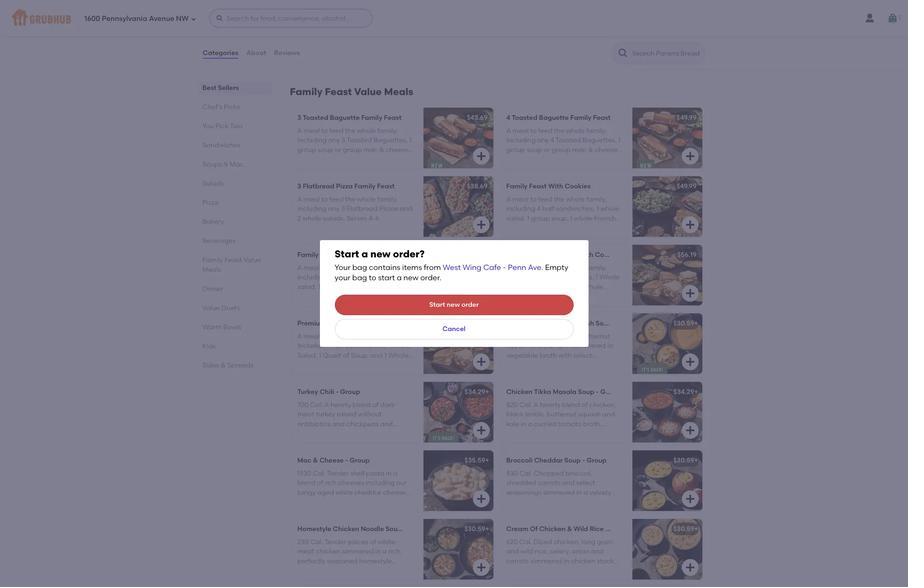 Task type: locate. For each thing, give the bounding box(es) containing it.
1 salad. from the left
[[336, 155, 355, 163]]

contains down our
[[381, 498, 410, 506]]

1 none from the left
[[330, 34, 346, 42]]

salad. inside the a meal to feed the whole family. including any 4 toasted baguettes, 1 group soup or group mac & cheese, and 1 whole salad. serves 4-6.
[[545, 155, 564, 163]]

premium for a meal to feed the whole family. includes 4 half sandwiches, 1 whole salad, 1 quart of soup, 1 whole french baguette, and 4 chocolate chippers. serves 4-6.
[[506, 251, 535, 259]]

1930
[[297, 470, 311, 478]]

kids
[[202, 342, 215, 350]]

to inside a meal to feed the whole family. including any 3 toasted baguettes, 1 group soup or group mac & cheese, and 1 whole salad. serves 4-6.
[[321, 127, 328, 135]]

wheat, inside 1930 cal. tender shell pasta in a blend of rich cheeses including our tangy aged white cheddar cheese sauce. serves 4. allergens: contains wheat, milk, egg
[[297, 508, 320, 516]]

none inside 90 cal. organic apple juice. allergens: none
[[539, 34, 555, 42]]

+
[[694, 319, 698, 327], [485, 388, 489, 396], [694, 388, 698, 396], [485, 457, 489, 464], [694, 457, 698, 464], [485, 525, 489, 533], [694, 525, 698, 533]]

dinner
[[202, 285, 223, 293]]

including for a meal to feed the whole family. including any 3 toasted baguettes, 1 group soup or group mac & cheese, and 1 whole salad. serves 4-6.
[[297, 136, 327, 144]]

1 vertical spatial of
[[343, 352, 349, 359]]

about
[[246, 49, 266, 57]]

feed inside a meal to feed the whole family, including 4 half sandwiches, 1 whole salad, 1 group soup and 1 whole french baguette. serves 4-6.
[[329, 264, 343, 272]]

1 vertical spatial new
[[403, 274, 419, 282]]

1 vertical spatial half
[[333, 274, 345, 281]]

soup
[[318, 146, 333, 154], [527, 146, 542, 154], [342, 283, 358, 291]]

half inside a meal to feed the whole family. includes 4 half sandwiches, 1 whole salad, 1 quart of soup, and 1 whole french baguette. serves 4-6.
[[331, 342, 344, 350]]

2 $34.29 + from the left
[[673, 388, 698, 396]]

family down reviews button
[[290, 86, 322, 97]]

in right pasta
[[386, 470, 392, 478]]

1 vertical spatial premium
[[506, 251, 535, 259]]

feed for family feast
[[329, 264, 343, 272]]

cal. inside 160 cal. premium orange juice. allergens: none
[[309, 25, 322, 33]]

sauce. down the tangy
[[297, 498, 318, 506]]

pizza down salads
[[202, 199, 218, 207]]

start for start a new order?
[[335, 248, 359, 260]]

2 vertical spatial contains
[[546, 576, 574, 584]]

0 horizontal spatial salad,
[[297, 283, 317, 291]]

soups & mac tab
[[202, 160, 267, 169]]

toasted
[[303, 114, 328, 122], [512, 114, 537, 122], [347, 136, 372, 144], [556, 136, 581, 144]]

svg image
[[684, 151, 696, 162], [475, 288, 487, 299], [684, 356, 696, 367], [475, 425, 487, 436], [684, 425, 696, 436], [684, 562, 696, 573]]

any for a meal to feed the whole family. including any 3 toasted baguettes, 1 group soup or group mac & cheese, and 1 whole salad. serves 4-6.
[[328, 136, 340, 144]]

family
[[290, 86, 322, 97], [361, 114, 382, 122], [570, 114, 591, 122], [354, 182, 375, 190], [506, 182, 527, 190], [297, 251, 319, 259], [536, 251, 558, 259], [202, 256, 223, 264], [328, 319, 349, 327]]

1 vertical spatial bag
[[352, 274, 367, 282]]

0 horizontal spatial $34.29
[[465, 388, 485, 396]]

start up the your
[[335, 248, 359, 260]]

0 vertical spatial cheese
[[383, 489, 406, 497]]

turkey chili - group image
[[423, 382, 493, 443]]

1930 cal. tender shell pasta in a blend of rich cheeses including our tangy aged white cheddar cheese sauce. serves 4. allergens: contains wheat, milk, egg
[[297, 470, 410, 516]]

2 sauce. from the left
[[556, 498, 577, 506]]

select down chicken on the bottom of page
[[558, 567, 576, 575]]

1 horizontal spatial new
[[403, 274, 419, 282]]

simmered down the rice,
[[530, 557, 562, 565]]

any inside the a meal to feed the whole family. including any 4 toasted baguettes, 1 group soup or group mac & cheese, and 1 whole salad. serves 4-6.
[[537, 136, 549, 144]]

620 cal. diced chicken, long grain and wild rice, celery, onion and carrots simmered in chicken stock with cream and select herbs. serves 4. allergens: contains wheat, milk
[[506, 538, 619, 584]]

0 horizontal spatial salad,
[[297, 352, 317, 359]]

new down items
[[403, 274, 419, 282]]

simmered down "chopped"
[[543, 489, 575, 497]]

including down 3 toasted baguette family feast
[[297, 136, 327, 144]]

milk down stock
[[600, 576, 613, 584]]

meal inside a meal to feed the whole family, including 4 half sandwiches, 1 whole salad, 1 group soup, 1 whole french baguette and 4 chocolate chipper cookies. serves 4-6.
[[513, 195, 529, 203]]

organic apple juice image
[[632, 6, 702, 66]]

a for a meal to feed the whole family. includes 4 half sandwiches, 1 whole salad, 1 quart of soup, 1 whole french baguette, and 4 chocolate chippers. serves 4-6.
[[506, 264, 511, 272]]

start
[[378, 274, 395, 282]]

chocolate
[[557, 224, 590, 232], [582, 292, 615, 300]]

$30.59 for cream of chicken & wild rice soup - group
[[673, 525, 694, 533]]

a meal to feed the whole family. including any 3 toasted baguettes, 1 group soup or group mac & cheese, and 1 whole salad. serves 4-6.
[[297, 127, 412, 163]]

select inside 620 cal. diced chicken, long grain and wild rice, celery, onion and carrots simmered in chicken stock with cream and select herbs. serves 4. allergens: contains wheat, milk
[[558, 567, 576, 575]]

salad. for 4
[[545, 155, 564, 163]]

long
[[581, 538, 595, 546]]

includes for french
[[297, 342, 324, 350]]

4 toasted baguette family feast image
[[632, 108, 702, 168]]

1 horizontal spatial meals
[[384, 86, 413, 97]]

soup for 3
[[318, 146, 333, 154]]

1 horizontal spatial sandwiches,
[[554, 274, 594, 281]]

including inside a meal to feed the whole family, including 4 half sandwiches, 1 whole salad, 1 group soup and 1 whole french baguette. serves 4-6.
[[297, 274, 326, 281]]

0 horizontal spatial 4.
[[342, 498, 347, 506]]

1 vertical spatial select
[[558, 567, 576, 575]]

meals
[[384, 86, 413, 97], [202, 266, 221, 274]]

including up the 'baguette'
[[506, 205, 535, 213]]

the for 4 toasted baguette family feast
[[554, 127, 564, 135]]

beverages
[[202, 237, 235, 245]]

3 toasted baguette family feast image
[[423, 108, 493, 168]]

meal left .
[[513, 264, 529, 272]]

1 horizontal spatial sauce.
[[556, 498, 577, 506]]

1 $34.29 from the left
[[465, 388, 485, 396]]

and inside a meal to feed the whole family, including 4 half sandwiches, 1 whole salad, 1 group soup, 1 whole french baguette and 4 chocolate chipper cookies. serves 4-6.
[[537, 224, 550, 232]]

french up chippers. on the right of the page
[[506, 292, 528, 300]]

1 vertical spatial in
[[576, 489, 582, 497]]

family, for cookies
[[586, 195, 607, 203]]

meal inside a meal to feed the whole family. includes 4 half sandwiches, 1 whole salad, 1 quart of soup, and 1 whole french baguette. serves 4-6.
[[304, 333, 320, 341]]

quart inside "a meal to feed the whole family. includes 4 half sandwiches, 1 whole salad, 1 quart of soup, 1 whole french baguette, and 4 chocolate chippers. serves 4-6."
[[532, 283, 550, 291]]

0 vertical spatial sandwiches,
[[554, 274, 594, 281]]

flatbread up salads.
[[303, 182, 334, 190]]

stock
[[597, 557, 614, 565]]

svg image for 3 toasted baguette family feast image
[[475, 151, 487, 162]]

0 horizontal spatial sandwiches,
[[347, 274, 386, 281]]

0 horizontal spatial pizza
[[202, 199, 218, 207]]

svg image for the organic apple juice image
[[684, 48, 696, 60]]

6. inside a meal to feed the whole family, including 4 half sandwiches, 1 whole salad, 1 group soup, 1 whole french baguette and 4 chocolate chipper cookies. serves 4-6.
[[564, 233, 569, 241]]

tikka
[[534, 388, 551, 396]]

sandwiches, for and
[[347, 274, 386, 281]]

the inside the a meal to feed the whole family. including any 4 toasted baguettes, 1 group soup or group mac & cheese, and 1 whole salad. serves 4-6.
[[554, 127, 564, 135]]

1 horizontal spatial with
[[578, 251, 593, 259]]

1 vertical spatial value
[[243, 256, 261, 264]]

salad, for french
[[297, 352, 317, 359]]

homestyle
[[297, 525, 331, 533]]

half for soup,
[[542, 205, 554, 213]]

soup right squash
[[596, 319, 612, 327]]

cream
[[506, 525, 528, 533]]

1
[[898, 14, 901, 22], [409, 136, 412, 144], [618, 136, 621, 144], [311, 155, 314, 163], [520, 155, 523, 163], [596, 205, 599, 213], [527, 214, 529, 222], [570, 214, 572, 222], [388, 274, 390, 281], [596, 274, 598, 281], [318, 283, 320, 291], [374, 283, 376, 291], [528, 283, 530, 291], [579, 283, 582, 291], [387, 342, 389, 350], [319, 352, 321, 359], [384, 352, 387, 359]]

cheese down our
[[383, 489, 406, 497]]

wheat,
[[297, 508, 320, 516], [569, 508, 592, 516], [576, 576, 599, 584]]

sides
[[202, 361, 219, 369]]

including inside a meal to feed the whole family, including 4 half sandwiches, 1 whole salad, 1 group soup, 1 whole french baguette and 4 chocolate chipper cookies. serves 4-6.
[[506, 205, 535, 213]]

0 horizontal spatial sandwiches,
[[345, 342, 385, 350]]

soup for chicken tikka masala soup - group
[[578, 388, 594, 396]]

contains inside 830 cal. chopped broccoli, shredded carrots and select seasonings simmered in a velvety smooth cheese sauce.  serves 4. allergens: contains wheat, milk
[[539, 508, 567, 516]]

family feast value meals tab
[[202, 255, 267, 275]]

sandwiches, up soup,
[[556, 205, 595, 213]]

2 vertical spatial in
[[564, 557, 569, 565]]

mac down sandwiches tab on the left top
[[230, 160, 243, 168]]

family,
[[377, 195, 398, 203], [586, 195, 607, 203], [377, 264, 398, 272]]

family up 'a meal to feed the whole family, including any 3 flatbread pizzas and 2 whole salads. serves 4-6.'
[[354, 182, 375, 190]]

group right squash
[[618, 319, 638, 327]]

a for a meal to feed the whole family, including 4 half sandwiches, 1 whole salad, 1 group soup, 1 whole french baguette and 4 chocolate chipper cookies. serves 4-6.
[[506, 195, 511, 203]]

1 horizontal spatial baguettes,
[[582, 136, 617, 144]]

1 horizontal spatial 4.
[[506, 576, 512, 584]]

select
[[576, 479, 595, 487], [558, 567, 576, 575]]

feed up your
[[329, 264, 343, 272]]

1 horizontal spatial quart
[[532, 283, 550, 291]]

salad. up family feast with cookies at the right top
[[545, 155, 564, 163]]

contains inside 1930 cal. tender shell pasta in a blend of rich cheeses including our tangy aged white cheddar cheese sauce. serves 4. allergens: contains wheat, milk, egg
[[381, 498, 410, 506]]

1 vertical spatial mac
[[297, 457, 311, 464]]

chicken tikka masala soup - group image
[[632, 382, 702, 443]]

meal for a meal to feed the whole family. includes 4 half sandwiches, 1 whole salad, 1 quart of soup, and 1 whole french baguette. serves 4-6.
[[304, 333, 320, 341]]

sandwiches tab
[[202, 140, 267, 150]]

$56.19
[[677, 251, 697, 259]]

1 horizontal spatial cheese,
[[595, 146, 619, 154]]

group right chili
[[340, 388, 360, 396]]

premium down juice
[[323, 25, 352, 33]]

whole up family feast with cookies at the right top
[[524, 155, 543, 163]]

$34.29 + for turkey chili - group
[[465, 388, 489, 396]]

serves inside 'a meal to feed the whole family, including any 3 flatbread pizzas and 2 whole salads. serves 4-6.'
[[347, 214, 367, 222]]

cal. for premium
[[309, 25, 322, 33]]

1 horizontal spatial mac
[[572, 146, 587, 154]]

baguette.
[[321, 292, 352, 300]]

the down 4 toasted baguette family feast
[[554, 127, 564, 135]]

2 horizontal spatial of
[[552, 283, 558, 291]]

& down 3 toasted baguette family feast
[[379, 146, 384, 154]]

620
[[506, 538, 518, 546]]

+ for homestyle chicken noodle soup - group
[[485, 525, 489, 533]]

meal inside the a meal to feed the whole family. including any 4 toasted baguettes, 1 group soup or group mac & cheese, and 1 whole salad. serves 4-6.
[[513, 127, 529, 135]]

3
[[297, 114, 301, 122], [341, 136, 345, 144], [297, 182, 301, 190], [341, 205, 345, 213]]

whole down premium family feast with cookies on the right top
[[566, 264, 585, 272]]

mac down 4 toasted baguette family feast
[[572, 146, 587, 154]]

chicken,
[[554, 538, 580, 546]]

4 down ave
[[534, 274, 538, 281]]

premium family feast with cookies image
[[632, 245, 702, 305]]

1 horizontal spatial in
[[564, 557, 569, 565]]

2 none from the left
[[539, 34, 555, 42]]

0 horizontal spatial meals
[[202, 266, 221, 274]]

+ for mac & cheese - group
[[485, 457, 489, 464]]

quart for baguette,
[[532, 283, 550, 291]]

cookies down chipper
[[595, 251, 621, 259]]

premium
[[323, 25, 352, 33], [506, 251, 535, 259], [297, 319, 326, 327]]

a inside 830 cal. chopped broccoli, shredded carrots and select seasonings simmered in a velvety smooth cheese sauce.  serves 4. allergens: contains wheat, milk
[[584, 489, 588, 497]]

.
[[541, 263, 543, 272]]

0 vertical spatial of
[[552, 283, 558, 291]]

or for 4
[[544, 146, 550, 154]]

0 vertical spatial salad,
[[506, 214, 525, 222]]

flatbread left pizzas in the left of the page
[[347, 205, 378, 213]]

warm bowls
[[202, 323, 241, 331]]

meal for a meal to feed the whole family, including 4 half sandwiches, 1 whole salad, 1 group soup and 1 whole french baguette. serves 4-6.
[[304, 264, 320, 272]]

$49.99 for a meal to feed the whole family. including any 4 toasted baguettes, 1 group soup or group mac & cheese, and 1 whole salad. serves 4-6.
[[677, 114, 697, 122]]

family up the a meal to feed the whole family. including any 4 toasted baguettes, 1 group soup or group mac & cheese, and 1 whole salad. serves 4-6.
[[570, 114, 591, 122]]

2 or from the left
[[544, 146, 550, 154]]

milk inside 620 cal. diced chicken, long grain and wild rice, celery, onion and carrots simmered in chicken stock with cream and select herbs. serves 4. allergens: contains wheat, milk
[[600, 576, 613, 584]]

a inside a meal to feed the whole family. including any 3 toasted baguettes, 1 group soup or group mac & cheese, and 1 whole salad. serves 4-6.
[[297, 127, 302, 135]]

meal for a meal to feed the whole family, including 4 half sandwiches, 1 whole salad, 1 group soup, 1 whole french baguette and 4 chocolate chipper cookies. serves 4-6.
[[513, 195, 529, 203]]

1 or from the left
[[335, 146, 341, 154]]

sandwiches, inside "a meal to feed the whole family. includes 4 half sandwiches, 1 whole salad, 1 quart of soup, 1 whole french baguette, and 4 chocolate chippers. serves 4-6."
[[554, 274, 594, 281]]

2 horizontal spatial 4.
[[601, 498, 606, 506]]

wheat, up the wild
[[569, 508, 592, 516]]

2 baguette from the left
[[539, 114, 569, 122]]

serves inside "a meal to feed the whole family. includes 4 half sandwiches, 1 whole salad, 1 quart of soup, 1 whole french baguette, and 4 chocolate chippers. serves 4-6."
[[538, 302, 559, 310]]

broccoli
[[506, 457, 533, 464]]

a meal to feed the whole family, including 4 half sandwiches, 1 whole salad, 1 group soup, 1 whole french baguette and 4 chocolate chipper cookies. serves 4-6.
[[506, 195, 619, 241]]

sellers
[[218, 84, 239, 92]]

the down premium family feast with cookies on the right top
[[554, 264, 564, 272]]

whole down items
[[391, 274, 410, 281]]

0 horizontal spatial or
[[335, 146, 341, 154]]

meal
[[304, 127, 320, 135], [513, 127, 529, 135], [304, 195, 320, 203], [513, 195, 529, 203], [304, 264, 320, 272], [513, 264, 529, 272], [304, 333, 320, 341]]

1 mac from the left
[[363, 146, 378, 154]]

to left start
[[369, 274, 376, 282]]

+ for cream of chicken & wild rice soup - group
[[694, 525, 698, 533]]

3 flatbread pizza family feast image
[[423, 176, 493, 237]]

& right sides on the left
[[221, 361, 225, 369]]

2 horizontal spatial soup
[[527, 146, 542, 154]]

$34.29 for chicken tikka masala soup - group
[[673, 388, 694, 396]]

homestyle chicken noodle soup - group image
[[423, 519, 493, 580]]

0 vertical spatial half
[[540, 274, 553, 281]]

0 vertical spatial meals
[[384, 86, 413, 97]]

the for family feast with cookies
[[554, 195, 564, 203]]

family. for premium family feast
[[377, 333, 398, 341]]

0 horizontal spatial cookies
[[565, 182, 591, 190]]

4 down family feast with cookies at the right top
[[537, 205, 541, 213]]

- right masala
[[596, 388, 599, 396]]

svg image inside '1' button
[[887, 13, 898, 24]]

0 horizontal spatial soup
[[318, 146, 333, 154]]

1 sauce. from the left
[[297, 498, 318, 506]]

1 horizontal spatial $34.29 +
[[673, 388, 698, 396]]

to down family feast
[[321, 264, 328, 272]]

family. inside the a meal to feed the whole family. including any 4 toasted baguettes, 1 group soup or group mac & cheese, and 1 whole salad. serves 4-6.
[[586, 127, 607, 135]]

juice.
[[578, 25, 597, 33]]

1 horizontal spatial baguette
[[539, 114, 569, 122]]

svg image for chicken tikka masala soup - group
[[684, 425, 696, 436]]

mac up 1930
[[297, 457, 311, 464]]

contains up cream of chicken & wild rice soup - group
[[539, 508, 567, 516]]

the
[[345, 127, 355, 135], [554, 127, 564, 135], [345, 195, 355, 203], [554, 195, 564, 203], [345, 264, 355, 272], [554, 264, 564, 272], [345, 333, 355, 341]]

family. for premium family feast with cookies
[[586, 264, 607, 272]]

or for 3
[[335, 146, 341, 154]]

family. inside a meal to feed the whole family. including any 3 toasted baguettes, 1 group soup or group mac & cheese, and 1 whole salad. serves 4-6.
[[377, 127, 398, 135]]

any up salads.
[[328, 205, 340, 213]]

0 vertical spatial contains
[[381, 498, 410, 506]]

& left cheese
[[313, 457, 318, 464]]

french inside a meal to feed the whole family, including 4 half sandwiches, 1 whole salad, 1 group soup, 1 whole french baguette and 4 chocolate chipper cookies. serves 4-6.
[[594, 214, 616, 222]]

allergens: down cream
[[513, 576, 544, 584]]

feed inside a meal to feed the whole family, including 4 half sandwiches, 1 whole salad, 1 group soup, 1 whole french baguette and 4 chocolate chipper cookies. serves 4-6.
[[538, 195, 552, 203]]

0 vertical spatial family feast value meals
[[290, 86, 413, 97]]

none down organic
[[539, 34, 555, 42]]

warm
[[202, 323, 221, 331]]

quart up baguette,
[[532, 283, 550, 291]]

2 vertical spatial $49.99
[[468, 319, 488, 327]]

a inside a meal to feed the whole family. includes 4 half sandwiches, 1 whole salad, 1 quart of soup, and 1 whole french baguette. serves 4-6.
[[297, 333, 302, 341]]

1 baguettes, from the left
[[374, 136, 408, 144]]

start for start new order
[[429, 301, 445, 309]]

cal. up wild
[[519, 538, 532, 546]]

a right start
[[397, 274, 402, 282]]

milk inside 830 cal. chopped broccoli, shredded carrots and select seasonings simmered in a velvety smooth cheese sauce.  serves 4. allergens: contains wheat, milk
[[593, 508, 606, 516]]

sandwiches, inside a meal to feed the whole family. includes 4 half sandwiches, 1 whole salad, 1 quart of soup, and 1 whole french baguette. serves 4-6.
[[345, 342, 385, 350]]

0 vertical spatial select
[[576, 479, 595, 487]]

meal for a meal to feed the whole family. including any 3 toasted baguettes, 1 group soup or group mac & cheese, and 1 whole salad. serves 4-6.
[[304, 127, 320, 135]]

$35.59 +
[[465, 457, 489, 464]]

a
[[297, 127, 302, 135], [506, 127, 511, 135], [297, 195, 302, 203], [506, 195, 511, 203], [297, 264, 302, 272], [506, 264, 511, 272], [297, 333, 302, 341]]

your
[[335, 263, 351, 272]]

0 horizontal spatial includes
[[297, 342, 324, 350]]

of inside "a meal to feed the whole family. includes 4 half sandwiches, 1 whole salad, 1 quart of soup, 1 whole french baguette, and 4 chocolate chippers. serves 4-6."
[[552, 283, 558, 291]]

including up 2
[[297, 205, 326, 213]]

cal.
[[309, 25, 322, 33], [516, 25, 528, 33], [313, 470, 326, 478], [519, 470, 532, 478], [519, 538, 532, 546]]

baguettes, for 4 toasted baguette family feast
[[582, 136, 617, 144]]

french left baguette.
[[297, 292, 319, 300]]

1 horizontal spatial none
[[539, 34, 555, 42]]

cal. inside 830 cal. chopped broccoli, shredded carrots and select seasonings simmered in a velvety smooth cheese sauce.  serves 4. allergens: contains wheat, milk
[[519, 470, 532, 478]]

1 horizontal spatial salad,
[[506, 214, 525, 222]]

any inside a meal to feed the whole family. including any 3 toasted baguettes, 1 group soup or group mac & cheese, and 1 whole salad. serves 4-6.
[[328, 136, 340, 144]]

whole down 4 toasted baguette family feast
[[566, 127, 585, 135]]

soup, up baguette.
[[351, 352, 369, 359]]

1 inside button
[[898, 14, 901, 22]]

0 vertical spatial simmered
[[543, 489, 575, 497]]

Search Panera Bread search field
[[631, 49, 703, 58]]

salads tab
[[202, 179, 267, 188]]

1 bag from the top
[[352, 263, 367, 272]]

$30.59 for vegetarian autumn squash soup - group
[[673, 319, 694, 327]]

of up baguette.
[[343, 352, 349, 359]]

includes
[[506, 274, 533, 281], [297, 342, 324, 350]]

quart for french
[[323, 352, 341, 359]]

sauce. inside 830 cal. chopped broccoli, shredded carrots and select seasonings simmered in a velvety smooth cheese sauce.  serves 4. allergens: contains wheat, milk
[[556, 498, 577, 506]]

none
[[330, 34, 346, 42], [539, 34, 555, 42]]

sauce. inside 1930 cal. tender shell pasta in a blend of rich cheeses including our tangy aged white cheddar cheese sauce. serves 4. allergens: contains wheat, milk, egg
[[297, 498, 318, 506]]

start down order.
[[429, 301, 445, 309]]

1 vertical spatial simmered
[[530, 557, 562, 565]]

0 vertical spatial quart
[[532, 283, 550, 291]]

family feast image
[[423, 245, 493, 305]]

2 $34.29 from the left
[[673, 388, 694, 396]]

salad,
[[506, 283, 526, 291], [297, 352, 317, 359]]

whole down premium family feast
[[357, 333, 376, 341]]

2 vertical spatial premium
[[297, 319, 326, 327]]

of up baguette,
[[552, 283, 558, 291]]

2 mac from the left
[[572, 146, 587, 154]]

1 baguette from the left
[[330, 114, 360, 122]]

1 horizontal spatial half
[[542, 205, 554, 213]]

0 horizontal spatial $34.29 +
[[465, 388, 489, 396]]

any for a meal to feed the whole family. including any 4 toasted baguettes, 1 group soup or group mac & cheese, and 1 whole salad. serves 4-6.
[[537, 136, 549, 144]]

1 horizontal spatial half
[[540, 274, 553, 281]]

wild
[[574, 525, 588, 533]]

main navigation navigation
[[0, 0, 908, 36]]

1 horizontal spatial $34.29
[[673, 388, 694, 396]]

bowls
[[223, 323, 241, 331]]

items
[[402, 263, 422, 272]]

6.
[[385, 155, 391, 163], [594, 155, 599, 163], [375, 214, 381, 222], [564, 233, 569, 241], [382, 292, 387, 300], [567, 302, 572, 310], [382, 361, 387, 369]]

2 including from the left
[[506, 136, 536, 144]]

the inside a meal to feed the whole family, including 4 half sandwiches, 1 whole salad, 1 group soup, 1 whole french baguette and 4 chocolate chipper cookies. serves 4-6.
[[554, 195, 564, 203]]

+ for turkey chili - group
[[485, 388, 489, 396]]

french up chipper
[[594, 214, 616, 222]]

2 vertical spatial of
[[317, 479, 323, 487]]

you
[[202, 122, 214, 130]]

half
[[540, 274, 553, 281], [331, 342, 344, 350]]

1 vertical spatial pizza
[[202, 199, 218, 207]]

0 horizontal spatial carrots
[[506, 557, 529, 565]]

half up baguette.
[[331, 342, 344, 350]]

feed down 3 flatbread pizza family feast
[[329, 195, 343, 203]]

of for and
[[552, 283, 558, 291]]

4. inside 620 cal. diced chicken, long grain and wild rice, celery, onion and carrots simmered in chicken stock with cream and select herbs. serves 4. allergens: contains wheat, milk
[[506, 576, 512, 584]]

carrots inside 620 cal. diced chicken, long grain and wild rice, celery, onion and carrots simmered in chicken stock with cream and select herbs. serves 4. allergens: contains wheat, milk
[[506, 557, 529, 565]]

0 horizontal spatial baguette
[[330, 114, 360, 122]]

family. inside a meal to feed the whole family. includes 4 half sandwiches, 1 whole salad, 1 quart of soup, and 1 whole french baguette. serves 4-6.
[[377, 333, 398, 341]]

wheat, down herbs.
[[576, 576, 599, 584]]

$49.99 for a meal to feed the whole family, including 4 half sandwiches, 1 whole salad, 1 group soup, 1 whole french baguette and 4 chocolate chipper cookies. serves 4-6.
[[677, 182, 697, 190]]

1 horizontal spatial salad.
[[545, 155, 564, 163]]

cal. up shredded
[[519, 470, 532, 478]]

+ for chicken tikka masala soup - group
[[694, 388, 698, 396]]

chicken
[[571, 557, 595, 565]]

feed inside "a meal to feed the whole family. includes 4 half sandwiches, 1 whole salad, 1 quart of soup, 1 whole french baguette, and 4 chocolate chippers. serves 4-6."
[[538, 264, 552, 272]]

feed
[[329, 127, 343, 135], [538, 127, 552, 135], [329, 195, 343, 203], [538, 195, 552, 203], [329, 264, 343, 272], [538, 264, 552, 272], [329, 333, 343, 341]]

kids tab
[[202, 341, 267, 351]]

cal. for tender
[[313, 470, 326, 478]]

1 horizontal spatial value
[[243, 256, 261, 264]]

new
[[370, 248, 391, 260], [403, 274, 419, 282], [447, 301, 460, 309]]

cal. right 1930
[[313, 470, 326, 478]]

french inside a meal to feed the whole family. includes 4 half sandwiches, 1 whole salad, 1 quart of soup, and 1 whole french baguette. serves 4-6.
[[297, 361, 319, 369]]

0 vertical spatial sandwiches,
[[556, 205, 595, 213]]

aged
[[317, 489, 334, 497]]

4- inside a meal to feed the whole family. including any 3 toasted baguettes, 1 group soup or group mac & cheese, and 1 whole salad. serves 4-6.
[[379, 155, 385, 163]]

- right cheese
[[345, 457, 348, 464]]

feed down family feast with cookies at the right top
[[538, 195, 552, 203]]

4. down with
[[506, 576, 512, 584]]

meal for a meal to feed the whole family. includes 4 half sandwiches, 1 whole salad, 1 quart of soup, 1 whole french baguette, and 4 chocolate chippers. serves 4-6.
[[513, 264, 529, 272]]

soups & mac
[[202, 160, 243, 168]]

1 vertical spatial meals
[[202, 266, 221, 274]]

cheese, inside a meal to feed the whole family. including any 3 toasted baguettes, 1 group soup or group mac & cheese, and 1 whole salad. serves 4-6.
[[386, 146, 410, 154]]

and inside the a meal to feed the whole family. including any 4 toasted baguettes, 1 group soup or group mac & cheese, and 1 whole salad. serves 4-6.
[[506, 155, 519, 163]]

1 horizontal spatial sandwiches,
[[556, 205, 595, 213]]

new up contains
[[370, 248, 391, 260]]

- right cafe
[[503, 263, 506, 272]]

order
[[461, 301, 479, 309]]

nw
[[176, 14, 189, 23]]

cheese, for a meal to feed the whole family. including any 4 toasted baguettes, 1 group soup or group mac & cheese, and 1 whole salad. serves 4-6.
[[595, 146, 619, 154]]

whole inside a meal to feed the whole family. includes 4 half sandwiches, 1 whole salad, 1 quart of soup, and 1 whole french baguette. serves 4-6.
[[357, 333, 376, 341]]

feed down 3 toasted baguette family feast
[[329, 127, 343, 135]]

3 inside a meal to feed the whole family. including any 3 toasted baguettes, 1 group soup or group mac & cheese, and 1 whole salad. serves 4-6.
[[341, 136, 345, 144]]

warm bowls tab
[[202, 322, 267, 332]]

dinner tab
[[202, 284, 267, 294]]

vegetarian
[[506, 319, 542, 327]]

shredded
[[506, 479, 536, 487]]

half down .
[[540, 274, 553, 281]]

2 baguettes, from the left
[[582, 136, 617, 144]]

or inside the a meal to feed the whole family. including any 4 toasted baguettes, 1 group soup or group mac & cheese, and 1 whole salad. serves 4-6.
[[544, 146, 550, 154]]

juice
[[323, 12, 341, 20]]

svg image
[[887, 13, 898, 24], [216, 14, 223, 22], [191, 16, 196, 22], [684, 48, 696, 60], [475, 151, 487, 162], [475, 219, 487, 230], [684, 219, 696, 230], [684, 288, 696, 299], [475, 356, 487, 367], [475, 493, 487, 505], [684, 493, 696, 505], [475, 562, 487, 573]]

broccoli cheddar soup - group image
[[632, 450, 702, 511]]

feast
[[325, 86, 352, 97], [384, 114, 402, 122], [593, 114, 611, 122], [377, 182, 395, 190], [529, 182, 547, 190], [320, 251, 338, 259], [559, 251, 577, 259], [224, 256, 242, 264], [350, 319, 368, 327]]

to inside a meal to feed the whole family, including 4 half sandwiches, 1 whole salad, 1 group soup, 1 whole french baguette and 4 chocolate chipper cookies. serves 4-6.
[[530, 195, 537, 203]]

0 vertical spatial soup,
[[560, 283, 578, 291]]

+ for broccoli cheddar soup - group
[[694, 457, 698, 464]]

1 vertical spatial carrots
[[506, 557, 529, 565]]

blend
[[297, 479, 315, 487]]

family, up start
[[377, 264, 398, 272]]

cal. for organic
[[516, 25, 528, 33]]

0 vertical spatial premium
[[323, 25, 352, 33]]

the inside "a meal to feed the whole family. includes 4 half sandwiches, 1 whole salad, 1 quart of soup, 1 whole french baguette, and 4 chocolate chippers. serves 4-6."
[[554, 264, 564, 272]]

0 horizontal spatial baguettes,
[[374, 136, 408, 144]]

none inside 160 cal. premium orange juice. allergens: none
[[330, 34, 346, 42]]

salad, inside "a meal to feed the whole family. includes 4 half sandwiches, 1 whole salad, 1 quart of soup, 1 whole french baguette, and 4 chocolate chippers. serves 4-6."
[[506, 283, 526, 291]]

1 vertical spatial cheese
[[532, 498, 554, 506]]

the down family feast with cookies at the right top
[[554, 195, 564, 203]]

salad, inside a meal to feed the whole family, including 4 half sandwiches, 1 whole salad, 1 group soup, 1 whole french baguette and 4 chocolate chipper cookies. serves 4-6.
[[506, 214, 525, 222]]

includes inside "a meal to feed the whole family. includes 4 half sandwiches, 1 whole salad, 1 quart of soup, 1 whole french baguette, and 4 chocolate chippers. serves 4-6."
[[506, 274, 533, 281]]

& inside sides & spreads tab
[[221, 361, 225, 369]]

or
[[335, 146, 341, 154], [544, 146, 550, 154]]

to for family feast with cookies
[[530, 195, 537, 203]]

90
[[506, 25, 514, 33]]

meal down 4 toasted baguette family feast
[[513, 127, 529, 135]]

2 vertical spatial value
[[202, 304, 220, 312]]

sides & spreads
[[202, 361, 253, 369]]

1 $34.29 + from the left
[[465, 388, 489, 396]]

a left velvety
[[584, 489, 588, 497]]

family. inside "a meal to feed the whole family. includes 4 half sandwiches, 1 whole salad, 1 quart of soup, 1 whole french baguette, and 4 chocolate chippers. serves 4-6."
[[586, 264, 607, 272]]

salad. up 3 flatbread pizza family feast
[[336, 155, 355, 163]]

2 salad. from the left
[[545, 155, 564, 163]]

0 vertical spatial value
[[354, 86, 382, 97]]

1 cheese, from the left
[[386, 146, 410, 154]]

1 horizontal spatial cheese
[[532, 498, 554, 506]]

allergens: down 160
[[297, 34, 328, 42]]

beverages tab
[[202, 236, 267, 246]]

1 vertical spatial half
[[331, 342, 344, 350]]

$43.69
[[467, 114, 488, 122]]

1 horizontal spatial of
[[343, 352, 349, 359]]

1 vertical spatial $49.99
[[677, 182, 697, 190]]

a for a meal to feed the whole family. includes 4 half sandwiches, 1 whole salad, 1 quart of soup, and 1 whole french baguette. serves 4-6.
[[297, 333, 302, 341]]

baguettes, inside a meal to feed the whole family. including any 3 toasted baguettes, 1 group soup or group mac & cheese, and 1 whole salad. serves 4-6.
[[374, 136, 408, 144]]

a for a meal to feed the whole family, including any 3 flatbread pizzas and 2 whole salads. serves 4-6.
[[297, 195, 302, 203]]

0 vertical spatial with
[[548, 182, 563, 190]]

soup inside the a meal to feed the whole family. including any 4 toasted baguettes, 1 group soup or group mac & cheese, and 1 whole salad. serves 4-6.
[[527, 146, 542, 154]]

salad,
[[506, 214, 525, 222], [297, 283, 317, 291]]

mac for 4
[[572, 146, 587, 154]]

sauce. up cream of chicken & wild rice soup - group
[[556, 498, 577, 506]]

bag right the your
[[352, 263, 367, 272]]

4 inside a meal to feed the whole family, including 4 half sandwiches, 1 whole salad, 1 group soup and 1 whole french baguette. serves 4-6.
[[328, 274, 332, 281]]

$49.99 for a meal to feed the whole family. includes 4 half sandwiches, 1 whole salad, 1 quart of soup, and 1 whole french baguette. serves 4-6.
[[468, 319, 488, 327]]

0 vertical spatial bag
[[352, 263, 367, 272]]

pennsylvania
[[102, 14, 147, 23]]

includes down premium family feast
[[297, 342, 324, 350]]

0 vertical spatial cookies
[[565, 182, 591, 190]]

2 bag from the top
[[352, 274, 367, 282]]

family feast with cookies image
[[632, 176, 702, 237]]

to inside 'a meal to feed the whole family, including any 3 flatbread pizzas and 2 whole salads. serves 4-6.'
[[321, 195, 328, 203]]

90 cal. organic apple juice. allergens: none button
[[501, 6, 702, 66]]

baguettes, inside the a meal to feed the whole family. including any 4 toasted baguettes, 1 group soup or group mac & cheese, and 1 whole salad. serves 4-6.
[[582, 136, 617, 144]]

a for a meal to feed the whole family. including any 3 toasted baguettes, 1 group soup or group mac & cheese, and 1 whole salad. serves 4-6.
[[297, 127, 302, 135]]

$30.59 +
[[673, 319, 698, 327], [673, 457, 698, 464], [464, 525, 489, 533], [673, 525, 698, 533]]

4.
[[342, 498, 347, 506], [601, 498, 606, 506], [506, 576, 512, 584]]

- right squash
[[613, 319, 616, 327]]

0 vertical spatial half
[[542, 205, 554, 213]]

a inside 'a meal to feed the whole family, including any 3 flatbread pizzas and 2 whole salads. serves 4-6.'
[[297, 195, 302, 203]]

0 vertical spatial milk
[[593, 508, 606, 516]]

shell
[[350, 470, 364, 478]]

1 vertical spatial chocolate
[[582, 292, 615, 300]]

soup down your
[[342, 283, 358, 291]]

0 horizontal spatial soup,
[[351, 352, 369, 359]]

2 horizontal spatial in
[[576, 489, 582, 497]]

1 horizontal spatial or
[[544, 146, 550, 154]]

to down 4 toasted baguette family feast
[[530, 127, 537, 135]]

0 horizontal spatial sauce.
[[297, 498, 318, 506]]

a inside a meal to feed the whole family, including 4 half sandwiches, 1 whole salad, 1 group soup and 1 whole french baguette. serves 4-6.
[[297, 264, 302, 272]]

value up warm
[[202, 304, 220, 312]]

and inside 'a meal to feed the whole family, including any 3 flatbread pizzas and 2 whole salads. serves 4-6.'
[[400, 205, 412, 213]]

feed inside 'a meal to feed the whole family, including any 3 flatbread pizzas and 2 whole salads. serves 4-6.'
[[329, 195, 343, 203]]

meal inside a meal to feed the whole family, including 4 half sandwiches, 1 whole salad, 1 group soup and 1 whole french baguette. serves 4-6.
[[304, 264, 320, 272]]

feed down premium family feast
[[329, 333, 343, 341]]

1 vertical spatial quart
[[323, 352, 341, 359]]

whole
[[599, 274, 620, 281], [583, 283, 603, 291], [390, 342, 411, 350], [388, 352, 408, 359]]

wheat, inside 620 cal. diced chicken, long grain and wild rice, celery, onion and carrots simmered in chicken stock with cream and select herbs. serves 4. allergens: contains wheat, milk
[[576, 576, 599, 584]]

half inside a meal to feed the whole family, including 4 half sandwiches, 1 whole salad, 1 group soup, 1 whole french baguette and 4 chocolate chipper cookies. serves 4-6.
[[542, 205, 554, 213]]

allergens:
[[297, 34, 328, 42], [506, 34, 537, 42], [349, 498, 380, 506], [506, 508, 537, 516], [513, 576, 544, 584]]

0 vertical spatial carrots
[[538, 479, 561, 487]]

1 including from the left
[[297, 136, 327, 144]]

contains down celery,
[[546, 576, 574, 584]]

1 horizontal spatial pizza
[[336, 182, 353, 190]]

vegetarian autumn squash soup - group image
[[632, 313, 702, 374]]

2 cheese, from the left
[[595, 146, 619, 154]]

4. down white
[[342, 498, 347, 506]]

cheese
[[383, 489, 406, 497], [532, 498, 554, 506]]

from
[[424, 263, 441, 272]]

including down 4 toasted baguette family feast
[[506, 136, 536, 144]]

& right soups
[[223, 160, 228, 168]]

a inside a meal to feed the whole family, including 4 half sandwiches, 1 whole salad, 1 group soup, 1 whole french baguette and 4 chocolate chipper cookies. serves 4-6.
[[506, 195, 511, 203]]

1 horizontal spatial including
[[506, 136, 536, 144]]

1 vertical spatial soup,
[[351, 352, 369, 359]]



Task type: vqa. For each thing, say whether or not it's contained in the screenshot.
bottommost Pay
no



Task type: describe. For each thing, give the bounding box(es) containing it.
& inside the a meal to feed the whole family. including any 4 toasted baguettes, 1 group soup or group mac & cheese, and 1 whole salad. serves 4-6.
[[588, 146, 593, 154]]

half for baguette.
[[331, 342, 344, 350]]

toasted inside a meal to feed the whole family. including any 3 toasted baguettes, 1 group soup or group mac & cheese, and 1 whole salad. serves 4-6.
[[347, 136, 372, 144]]

grain
[[597, 538, 613, 546]]

family, for family
[[377, 195, 398, 203]]

value duets tab
[[202, 303, 267, 313]]

rice,
[[535, 548, 548, 556]]

salad, for french
[[297, 283, 317, 291]]

our
[[396, 479, 407, 487]]

white
[[336, 489, 353, 497]]

feast inside 'family feast value meals'
[[224, 256, 242, 264]]

picks
[[224, 103, 240, 111]]

- right chili
[[336, 388, 338, 396]]

1 horizontal spatial chicken
[[506, 388, 533, 396]]

empty your bag to start a new order.
[[335, 263, 568, 282]]

and inside 830 cal. chopped broccoli, shredded carrots and select seasonings simmered in a velvety smooth cheese sauce.  serves 4. allergens: contains wheat, milk
[[562, 479, 575, 487]]

search icon image
[[617, 48, 628, 59]]

allergens: inside 830 cal. chopped broccoli, shredded carrots and select seasonings simmered in a velvety smooth cheese sauce.  serves 4. allergens: contains wheat, milk
[[506, 508, 537, 516]]

whole right 2
[[303, 214, 321, 222]]

flatbread inside 'a meal to feed the whole family, including any 3 flatbread pizzas and 2 whole salads. serves 4-6.'
[[347, 205, 378, 213]]

serves inside a meal to feed the whole family, including 4 half sandwiches, 1 whole salad, 1 group soup, 1 whole french baguette and 4 chocolate chipper cookies. serves 4-6.
[[535, 233, 555, 241]]

$30.59 + for homestyle chicken noodle soup - group
[[464, 525, 489, 533]]

a inside 1930 cal. tender shell pasta in a blend of rich cheeses including our tangy aged white cheddar cheese sauce. serves 4. allergens: contains wheat, milk, egg
[[393, 470, 397, 478]]

svg image for vegetarian autumn squash soup - group
[[684, 356, 696, 367]]

order?
[[393, 248, 425, 260]]

a meal to feed the whole family. includes 4 half sandwiches, 1 whole salad, 1 quart of soup, 1 whole french baguette, and 4 chocolate chippers. serves 4-6.
[[506, 264, 620, 310]]

tender
[[327, 470, 349, 478]]

including for a meal to feed the whole family, including any 3 flatbread pizzas and 2 whole salads. serves 4-6.
[[297, 205, 326, 213]]

chef's picks tab
[[202, 102, 267, 112]]

soup for vegetarian autumn squash soup - group
[[596, 319, 612, 327]]

4 toasted baguette family feast
[[506, 114, 611, 122]]

$30.59 for broccoli cheddar soup - group
[[673, 457, 694, 464]]

whole down 3 toasted baguette family feast
[[357, 127, 376, 135]]

4- inside "a meal to feed the whole family. includes 4 half sandwiches, 1 whole salad, 1 quart of soup, 1 whole french baguette, and 4 chocolate chippers. serves 4-6."
[[560, 302, 567, 310]]

serves inside a meal to feed the whole family. including any 3 toasted baguettes, 1 group soup or group mac & cheese, and 1 whole salad. serves 4-6.
[[356, 155, 377, 163]]

2
[[297, 214, 301, 222]]

2 horizontal spatial value
[[354, 86, 382, 97]]

empty
[[545, 263, 568, 272]]

bakery tab
[[202, 217, 267, 227]]

cheese inside 830 cal. chopped broccoli, shredded carrots and select seasonings simmered in a velvety smooth cheese sauce.  serves 4. allergens: contains wheat, milk
[[532, 498, 554, 506]]

juice.
[[378, 25, 394, 33]]

penn
[[508, 263, 526, 272]]

and inside a meal to feed the whole family. includes 4 half sandwiches, 1 whole salad, 1 quart of soup, and 1 whole french baguette. serves 4-6.
[[370, 352, 383, 359]]

4 inside the a meal to feed the whole family. including any 4 toasted baguettes, 1 group soup or group mac & cheese, and 1 whole salad. serves 4-6.
[[550, 136, 554, 144]]

cheese, for a meal to feed the whole family. including any 3 toasted baguettes, 1 group soup or group mac & cheese, and 1 whole salad. serves 4-6.
[[386, 146, 410, 154]]

family. for 4 toasted baguette family feast
[[586, 127, 607, 135]]

baguette for 3
[[330, 114, 360, 122]]

to for premium family feast with cookies
[[530, 264, 537, 272]]

cheddar
[[534, 457, 563, 464]]

baguette
[[506, 224, 536, 232]]

0 horizontal spatial with
[[548, 182, 563, 190]]

0 horizontal spatial flatbread
[[303, 182, 334, 190]]

with
[[506, 567, 520, 575]]

cal. for diced
[[519, 538, 532, 546]]

the for premium family feast
[[345, 333, 355, 341]]

6. inside a meal to feed the whole family, including 4 half sandwiches, 1 whole salad, 1 group soup and 1 whole french baguette. serves 4-6.
[[382, 292, 387, 300]]

chef's picks
[[202, 103, 240, 111]]

soup,
[[551, 214, 568, 222]]

orange juice
[[297, 12, 341, 20]]

soup, for 4
[[560, 283, 578, 291]]

$30.59 + for broccoli cheddar soup - group
[[673, 457, 698, 464]]

a meal to feed the whole family, including any 3 flatbread pizzas and 2 whole salads. serves 4-6.
[[297, 195, 412, 222]]

group inside a meal to feed the whole family, including 4 half sandwiches, 1 whole salad, 1 group soup, 1 whole french baguette and 4 chocolate chipper cookies. serves 4-6.
[[531, 214, 550, 222]]

whole up 3 flatbread pizza family feast
[[315, 155, 334, 163]]

$30.59 + for vegetarian autumn squash soup - group
[[673, 319, 698, 327]]

baguette,
[[530, 292, 561, 300]]

1 button
[[887, 10, 901, 27]]

orange
[[297, 12, 322, 20]]

a meal to feed the whole family. includes 4 half sandwiches, 1 whole salad, 1 quart of soup, and 1 whole french baguette. serves 4-6.
[[297, 333, 411, 369]]

vegetarian autumn squash soup - group
[[506, 319, 638, 327]]

6. inside a meal to feed the whole family. including any 3 toasted baguettes, 1 group soup or group mac & cheese, and 1 whole salad. serves 4-6.
[[385, 155, 391, 163]]

pizza tab
[[202, 198, 267, 208]]

cheese inside 1930 cal. tender shell pasta in a blend of rich cheeses including our tangy aged white cheddar cheese sauce. serves 4. allergens: contains wheat, milk, egg
[[383, 489, 406, 497]]

salad, for baguette,
[[506, 283, 526, 291]]

start a new order?
[[335, 248, 425, 260]]

svg image for family feast with cookies image
[[684, 219, 696, 230]]

salads.
[[323, 214, 345, 222]]

half for and
[[540, 274, 553, 281]]

4- inside a meal to feed the whole family. includes 4 half sandwiches, 1 whole salad, 1 quart of soup, and 1 whole french baguette. serves 4-6.
[[375, 361, 382, 369]]

a inside empty your bag to start a new order.
[[397, 274, 402, 282]]

to for 3 flatbread pizza family feast
[[321, 195, 328, 203]]

0 vertical spatial new
[[370, 248, 391, 260]]

to for 4 toasted baguette family feast
[[530, 127, 537, 135]]

whole up chipper
[[600, 205, 619, 213]]

to for premium family feast
[[321, 333, 328, 341]]

you pick two tab
[[202, 121, 267, 131]]

wing
[[463, 263, 481, 272]]

830 cal. chopped broccoli, shredded carrots and select seasonings simmered in a velvety smooth cheese sauce.  serves 4. allergens: contains wheat, milk
[[506, 470, 611, 516]]

in inside 1930 cal. tender shell pasta in a blend of rich cheeses including our tangy aged white cheddar cheese sauce. serves 4. allergens: contains wheat, milk, egg
[[386, 470, 392, 478]]

1 horizontal spatial mac
[[297, 457, 311, 464]]

serves inside 620 cal. diced chicken, long grain and wild rice, celery, onion and carrots simmered in chicken stock with cream and select herbs. serves 4. allergens: contains wheat, milk
[[599, 567, 619, 575]]

4 inside a meal to feed the whole family. includes 4 half sandwiches, 1 whole salad, 1 quart of soup, and 1 whole french baguette. serves 4-6.
[[325, 342, 329, 350]]

& inside a meal to feed the whole family. including any 3 toasted baguettes, 1 group soup or group mac & cheese, and 1 whole salad. serves 4-6.
[[379, 146, 384, 154]]

soup for 4
[[527, 146, 542, 154]]

serves inside 830 cal. chopped broccoli, shredded carrots and select seasonings simmered in a velvety smooth cheese sauce.  serves 4. allergens: contains wheat, milk
[[578, 498, 599, 506]]

- right rice
[[623, 525, 626, 533]]

masala
[[553, 388, 576, 396]]

pizzas
[[379, 205, 398, 213]]

cal. for chopped
[[519, 470, 532, 478]]

group inside a meal to feed the whole family, including 4 half sandwiches, 1 whole salad, 1 group soup and 1 whole french baguette. serves 4-6.
[[322, 283, 341, 291]]

soup, for serves
[[351, 352, 369, 359]]

family up a meal to feed the whole family. including any 3 toasted baguettes, 1 group soup or group mac & cheese, and 1 whole salad. serves 4-6.
[[361, 114, 382, 122]]

chipper
[[592, 224, 618, 232]]

bag inside empty your bag to start a new order.
[[352, 274, 367, 282]]

autumn
[[543, 319, 569, 327]]

svg image for mac & cheese - group image
[[475, 493, 487, 505]]

svg image for family feast
[[475, 288, 487, 299]]

noodle
[[361, 525, 384, 533]]

svg image for premium family feast with cookies image
[[684, 288, 696, 299]]

none for premium
[[330, 34, 346, 42]]

new inside empty your bag to start a new order.
[[403, 274, 419, 282]]

group right the noodle
[[408, 525, 428, 533]]

1600 pennsylvania avenue nw
[[84, 14, 189, 23]]

and inside "a meal to feed the whole family. includes 4 half sandwiches, 1 whole salad, 1 quart of soup, 1 whole french baguette, and 4 chocolate chippers. serves 4-6."
[[562, 292, 575, 300]]

wheat, inside 830 cal. chopped broccoli, shredded carrots and select seasonings simmered in a velvety smooth cheese sauce.  serves 4. allergens: contains wheat, milk
[[569, 508, 592, 516]]

sandwiches, for 1
[[556, 205, 595, 213]]

wild
[[520, 548, 533, 556]]

categories
[[203, 49, 238, 57]]

whole inside "a meal to feed the whole family. includes 4 half sandwiches, 1 whole salad, 1 quart of soup, 1 whole french baguette, and 4 chocolate chippers. serves 4-6."
[[566, 264, 585, 272]]

4- inside the a meal to feed the whole family. including any 4 toasted baguettes, 1 group soup or group mac & cheese, and 1 whole salad. serves 4-6.
[[588, 155, 594, 163]]

feed for 3 toasted baguette family feast
[[329, 127, 343, 135]]

to inside empty your bag to start a new order.
[[369, 274, 376, 282]]

contains
[[369, 263, 400, 272]]

1 vertical spatial with
[[578, 251, 593, 259]]

sandwiches, for 1
[[554, 274, 594, 281]]

squash
[[570, 319, 594, 327]]

value inside 'family feast value meals'
[[243, 256, 261, 264]]

value inside tab
[[202, 304, 220, 312]]

broccoli cheddar soup - group
[[506, 457, 607, 464]]

4 down soup,
[[552, 224, 555, 232]]

best sellers tab
[[202, 83, 267, 93]]

about button
[[246, 36, 267, 70]]

soups
[[202, 160, 221, 168]]

orange juice image
[[423, 6, 493, 66]]

4 right $43.69
[[506, 114, 510, 122]]

1 horizontal spatial cookies
[[595, 251, 621, 259]]

3 flatbread pizza family feast
[[297, 182, 395, 190]]

family inside 'family feast value meals'
[[202, 256, 223, 264]]

0 horizontal spatial chicken
[[333, 525, 359, 533]]

french inside "a meal to feed the whole family. includes 4 half sandwiches, 1 whole salad, 1 quart of soup, 1 whole french baguette, and 4 chocolate chippers. serves 4-6."
[[506, 292, 528, 300]]

chippers.
[[506, 302, 537, 310]]

soup up grain
[[605, 525, 622, 533]]

group up broccoli,
[[587, 457, 607, 464]]

serves inside a meal to feed the whole family, including 4 half sandwiches, 1 whole salad, 1 group soup and 1 whole french baguette. serves 4-6.
[[353, 292, 374, 300]]

$34.29 + for chicken tikka masala soup - group
[[673, 388, 698, 396]]

family. for 3 toasted baguette family feast
[[377, 127, 398, 135]]

cheeses
[[338, 479, 364, 487]]

simmered inside 830 cal. chopped broccoli, shredded carrots and select seasonings simmered in a velvety smooth cheese sauce.  serves 4. allergens: contains wheat, milk
[[543, 489, 575, 497]]

feed for 3 flatbread pizza family feast
[[329, 195, 343, 203]]

group right masala
[[600, 388, 620, 396]]

family up .
[[536, 251, 558, 259]]

a for a meal to feed the whole family. including any 4 toasted baguettes, 1 group soup or group mac & cheese, and 1 whole salad. serves 4-6.
[[506, 127, 511, 135]]

broccoli,
[[565, 470, 593, 478]]

allergens: inside 1930 cal. tender shell pasta in a blend of rich cheeses including our tangy aged white cheddar cheese sauce. serves 4. allergens: contains wheat, milk, egg
[[349, 498, 380, 506]]

group right rice
[[628, 525, 648, 533]]

serves inside a meal to feed the whole family. includes 4 half sandwiches, 1 whole salad, 1 quart of soup, and 1 whole french baguette. serves 4-6.
[[353, 361, 374, 369]]

salad, for baguette
[[506, 214, 525, 222]]

soup for homestyle chicken noodle soup - group
[[386, 525, 402, 533]]

baguettes, for 3 toasted baguette family feast
[[374, 136, 408, 144]]

spreads
[[227, 361, 253, 369]]

a meal to feed the whole family, including 4 half sandwiches, 1 whole salad, 1 group soup and 1 whole french baguette. serves 4-6.
[[297, 264, 410, 300]]

in inside 830 cal. chopped broccoli, shredded carrots and select seasonings simmered in a velvety smooth cheese sauce.  serves 4. allergens: contains wheat, milk
[[576, 489, 582, 497]]

feed for 4 toasted baguette family feast
[[538, 127, 552, 135]]

& inside the soups & mac tab
[[223, 160, 228, 168]]

svg image for 4 toasted baguette family feast
[[684, 151, 696, 162]]

chocolate inside "a meal to feed the whole family. includes 4 half sandwiches, 1 whole salad, 1 quart of soup, 1 whole french baguette, and 4 chocolate chippers. serves 4-6."
[[582, 292, 615, 300]]

meal for a meal to feed the whole family. including any 4 toasted baguettes, 1 group soup or group mac & cheese, and 1 whole salad. serves 4-6.
[[513, 127, 529, 135]]

and inside a meal to feed the whole family, including 4 half sandwiches, 1 whole salad, 1 group soup and 1 whole french baguette. serves 4-6.
[[359, 283, 372, 291]]

turkey chili - group
[[297, 388, 360, 396]]

6. inside a meal to feed the whole family. includes 4 half sandwiches, 1 whole salad, 1 quart of soup, and 1 whole french baguette. serves 4-6.
[[382, 361, 387, 369]]

soup inside a meal to feed the whole family, including 4 half sandwiches, 1 whole salad, 1 group soup and 1 whole french baguette. serves 4-6.
[[342, 283, 358, 291]]

4- inside 'a meal to feed the whole family, including any 3 flatbread pizzas and 2 whole salads. serves 4-6.'
[[369, 214, 375, 222]]

sides & spreads tab
[[202, 361, 267, 370]]

simmered inside 620 cal. diced chicken, long grain and wild rice, celery, onion and carrots simmered in chicken stock with cream and select herbs. serves 4. allergens: contains wheat, milk
[[530, 557, 562, 565]]

you pick two
[[202, 122, 242, 130]]

new inside button
[[447, 301, 460, 309]]

the for 3 flatbread pizza family feast
[[345, 195, 355, 203]]

- up broccoli,
[[582, 457, 585, 464]]

- right the noodle
[[403, 525, 406, 533]]

4 up squash
[[576, 292, 580, 300]]

contains inside 620 cal. diced chicken, long grain and wild rice, celery, onion and carrots simmered in chicken stock with cream and select herbs. serves 4. allergens: contains wheat, milk
[[546, 576, 574, 584]]

0 vertical spatial pizza
[[336, 182, 353, 190]]

whole up soup,
[[566, 195, 585, 203]]

whole down start a new order?
[[357, 264, 376, 272]]

none for organic
[[539, 34, 555, 42]]

whole down start
[[378, 283, 396, 291]]

family, inside a meal to feed the whole family, including 4 half sandwiches, 1 whole salad, 1 group soup and 1 whole french baguette. serves 4-6.
[[377, 264, 398, 272]]

a meal to feed the whole family. including any 4 toasted baguettes, 1 group soup or group mac & cheese, and 1 whole salad. serves 4-6.
[[506, 127, 621, 163]]

830
[[506, 470, 518, 478]]

a up a meal to feed the whole family, including 4 half sandwiches, 1 whole salad, 1 group soup and 1 whole french baguette. serves 4-6.
[[362, 248, 368, 260]]

premium family feast
[[297, 319, 368, 327]]

cream of chicken & wild rice soup - group image
[[632, 519, 702, 580]]

orange
[[353, 25, 376, 33]]

4. inside 830 cal. chopped broccoli, shredded carrots and select seasonings simmered in a velvety smooth cheese sauce.  serves 4. allergens: contains wheat, milk
[[601, 498, 606, 506]]

french inside a meal to feed the whole family, including 4 half sandwiches, 1 whole salad, 1 group soup and 1 whole french baguette. serves 4-6.
[[297, 292, 319, 300]]

including for a meal to feed the whole family, including 4 half sandwiches, 1 whole salad, 1 group soup and 1 whole french baguette. serves 4-6.
[[297, 274, 326, 281]]

$30.59 + for cream of chicken & wild rice soup - group
[[673, 525, 698, 533]]

sandwiches, for and
[[345, 342, 385, 350]]

allergens: inside 160 cal. premium orange juice. allergens: none
[[297, 34, 328, 42]]

the for premium family feast with cookies
[[554, 264, 564, 272]]

cancel button
[[335, 319, 573, 340]]

egg
[[337, 508, 350, 516]]

& left the wild
[[567, 525, 572, 533]]

select inside 830 cal. chopped broccoli, shredded carrots and select seasonings simmered in a velvety smooth cheese sauce.  serves 4. allergens: contains wheat, milk
[[576, 479, 595, 487]]

organic
[[530, 25, 556, 33]]

and inside a meal to feed the whole family. including any 3 toasted baguettes, 1 group soup or group mac & cheese, and 1 whole salad. serves 4-6.
[[297, 155, 310, 163]]

cheese
[[320, 457, 344, 464]]

cheddar
[[354, 489, 381, 497]]

family feast
[[297, 251, 338, 259]]

feed for premium family feast with cookies
[[538, 264, 552, 272]]

4- inside a meal to feed the whole family, including 4 half sandwiches, 1 whole salad, 1 group soup and 1 whole french baguette. serves 4-6.
[[375, 292, 382, 300]]

any for a meal to feed the whole family, including any 3 flatbread pizzas and 2 whole salads. serves 4-6.
[[328, 205, 340, 213]]

reviews button
[[274, 36, 300, 70]]

in inside 620 cal. diced chicken, long grain and wild rice, celery, onion and carrots simmered in chicken stock with cream and select herbs. serves 4. allergens: contains wheat, milk
[[564, 557, 569, 565]]

including for a meal to feed the whole family, including 4 half sandwiches, 1 whole salad, 1 group soup, 1 whole french baguette and 4 chocolate chipper cookies. serves 4-6.
[[506, 205, 535, 213]]

best sellers
[[202, 84, 239, 92]]

$35.59
[[465, 457, 485, 464]]

feed for family feast with cookies
[[538, 195, 552, 203]]

reviews
[[274, 49, 300, 57]]

premium for a meal to feed the whole family. includes 4 half sandwiches, 1 whole salad, 1 quart of soup, and 1 whole french baguette. serves 4-6.
[[297, 319, 326, 327]]

3 toasted baguette family feast
[[297, 114, 402, 122]]

4. inside 1930 cal. tender shell pasta in a blend of rich cheeses including our tangy aged white cheddar cheese sauce. serves 4. allergens: contains wheat, milk, egg
[[342, 498, 347, 506]]

of inside 1930 cal. tender shell pasta in a blend of rich cheeses including our tangy aged white cheddar cheese sauce. serves 4. allergens: contains wheat, milk, egg
[[317, 479, 323, 487]]

carrots inside 830 cal. chopped broccoli, shredded carrots and select seasonings simmered in a velvety smooth cheese sauce.  serves 4. allergens: contains wheat, milk
[[538, 479, 561, 487]]

meals inside 'family feast value meals'
[[202, 266, 221, 274]]

soup up broccoli,
[[564, 457, 581, 464]]

3 inside 'a meal to feed the whole family, including any 3 flatbread pizzas and 2 whole salads. serves 4-6.'
[[341, 205, 345, 213]]

baguette for 4
[[539, 114, 569, 122]]

sandwiches
[[202, 141, 240, 149]]

mac inside tab
[[230, 160, 243, 168]]

family down baguette.
[[328, 319, 349, 327]]

premium family feast image
[[423, 313, 493, 374]]

the for 3 toasted baguette family feast
[[345, 127, 355, 135]]

meal for a meal to feed the whole family, including any 3 flatbread pizzas and 2 whole salads. serves 4-6.
[[304, 195, 320, 203]]

feed for premium family feast
[[329, 333, 343, 341]]

including inside 1930 cal. tender shell pasta in a blend of rich cheeses including our tangy aged white cheddar cheese sauce. serves 4. allergens: contains wheat, milk, egg
[[366, 479, 395, 487]]

smooth
[[506, 498, 530, 506]]

svg image for cream of chicken & wild rice soup - group
[[684, 562, 696, 573]]

+ for vegetarian autumn squash soup - group
[[694, 319, 698, 327]]

160 cal. premium orange juice. allergens: none
[[297, 25, 394, 42]]

whole right soup,
[[574, 214, 593, 222]]

duets
[[221, 304, 240, 312]]

4- inside a meal to feed the whole family, including 4 half sandwiches, 1 whole salad, 1 group soup, 1 whole french baguette and 4 chocolate chipper cookies. serves 4-6.
[[557, 233, 564, 241]]

premium inside 160 cal. premium orange juice. allergens: none
[[323, 25, 352, 33]]

start new order
[[429, 301, 479, 309]]

svg image for broccoli cheddar soup - group image
[[684, 493, 696, 505]]

turkey
[[297, 388, 318, 396]]

avenue
[[149, 14, 174, 23]]

of for baguette.
[[343, 352, 349, 359]]

velvety
[[589, 489, 611, 497]]

1 horizontal spatial family feast value meals
[[290, 86, 413, 97]]

half for soup
[[333, 274, 345, 281]]

serves inside 1930 cal. tender shell pasta in a blend of rich cheeses including our tangy aged white cheddar cheese sauce. serves 4. allergens: contains wheat, milk, egg
[[320, 498, 340, 506]]

group up the shell
[[350, 457, 370, 464]]

6. inside "a meal to feed the whole family. includes 4 half sandwiches, 1 whole salad, 1 quart of soup, 1 whole french baguette, and 4 chocolate chippers. serves 4-6."
[[567, 302, 572, 310]]

6. inside 'a meal to feed the whole family, including any 3 flatbread pizzas and 2 whole salads. serves 4-6.'
[[375, 214, 381, 222]]

family right $38.69
[[506, 182, 527, 190]]

allergens: inside 90 cal. organic apple juice. allergens: none
[[506, 34, 537, 42]]

serves inside the a meal to feed the whole family. including any 4 toasted baguettes, 1 group soup or group mac & cheese, and 1 whole salad. serves 4-6.
[[565, 155, 586, 163]]

2 horizontal spatial chicken
[[539, 525, 566, 533]]

toasted inside the a meal to feed the whole family. including any 4 toasted baguettes, 1 group soup or group mac & cheese, and 1 whole salad. serves 4-6.
[[556, 136, 581, 144]]

family down 2
[[297, 251, 319, 259]]

premium family feast with cookies
[[506, 251, 621, 259]]

whole down 3 flatbread pizza family feast
[[357, 195, 376, 203]]

to for family feast
[[321, 264, 328, 272]]

chopped
[[534, 470, 564, 478]]

includes for baguette,
[[506, 274, 533, 281]]

chocolate inside a meal to feed the whole family, including 4 half sandwiches, 1 whole salad, 1 group soup, 1 whole french baguette and 4 chocolate chipper cookies. serves 4-6.
[[557, 224, 590, 232]]

pizza inside tab
[[202, 199, 218, 207]]

apple
[[557, 25, 576, 33]]

svg image for premium family feast image
[[475, 356, 487, 367]]

chicken tikka masala soup - group
[[506, 388, 620, 396]]

mac & cheese - group image
[[423, 450, 493, 511]]

mac for 3
[[363, 146, 378, 154]]

bakery
[[202, 218, 224, 226]]

family feast with cookies
[[506, 182, 591, 190]]

chef's
[[202, 103, 222, 111]]

rich
[[325, 479, 337, 487]]

6. inside the a meal to feed the whole family. including any 4 toasted baguettes, 1 group soup or group mac & cheese, and 1 whole salad. serves 4-6.
[[594, 155, 599, 163]]

the for family feast
[[345, 264, 355, 272]]



